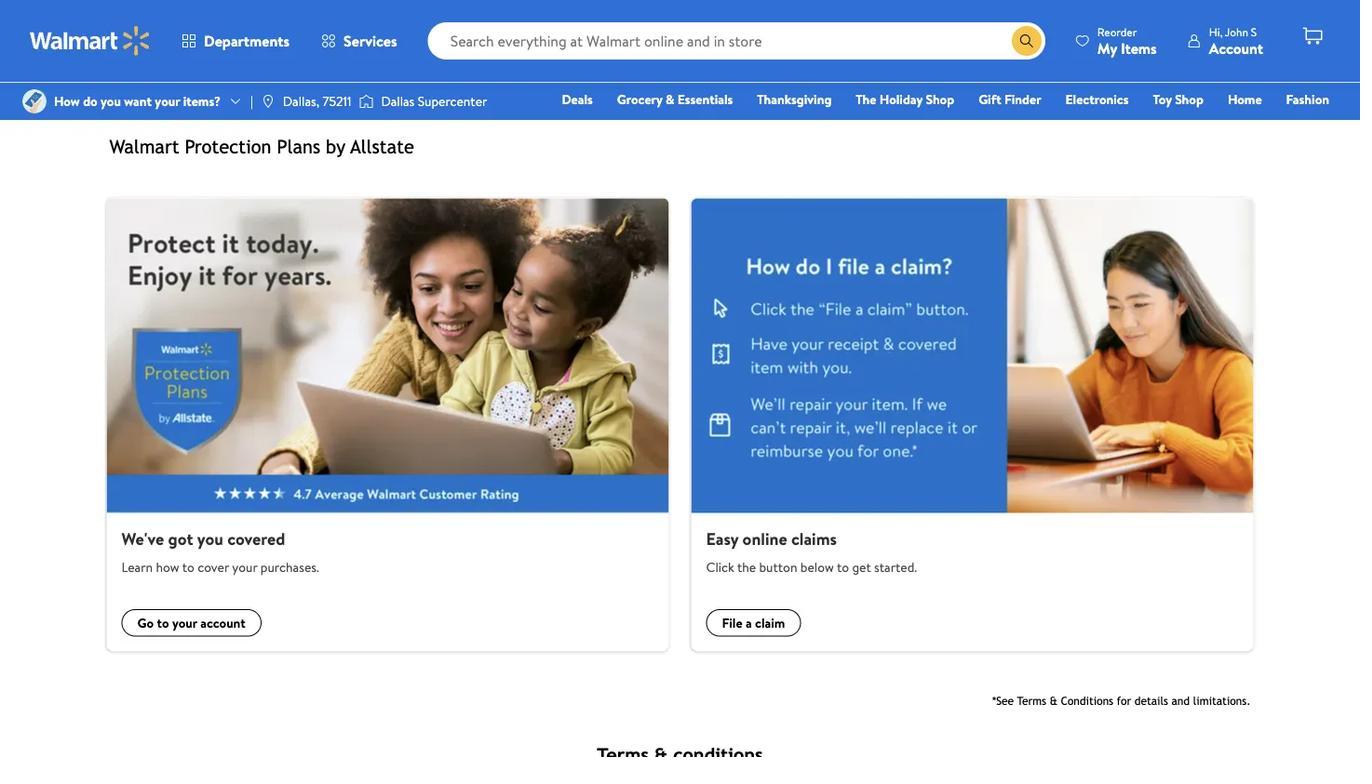 Task type: describe. For each thing, give the bounding box(es) containing it.
 image for dallas, 75211
[[261, 94, 275, 109]]

shop inside the holiday shop link
[[926, 90, 954, 108]]

you for covered
[[197, 528, 223, 551]]

electronics
[[1066, 90, 1129, 108]]

cover
[[198, 558, 229, 576]]

file
[[722, 615, 743, 633]]

fashion registry
[[1115, 90, 1330, 135]]

0 vertical spatial your
[[155, 92, 180, 110]]

go
[[137, 615, 154, 633]]

the
[[856, 90, 877, 108]]

account
[[200, 615, 246, 633]]

|
[[250, 92, 253, 110]]

how
[[54, 92, 80, 110]]

we've got you covered learn how to cover your purchases.
[[122, 528, 319, 576]]

toy
[[1153, 90, 1172, 108]]

how do you want your items?
[[54, 92, 221, 110]]

thanksgiving link
[[749, 89, 840, 109]]

toy shop link
[[1145, 89, 1212, 109]]

deals link
[[553, 89, 601, 109]]

grocery & essentials
[[617, 90, 733, 108]]

finder
[[1005, 90, 1041, 108]]

grocery
[[617, 90, 663, 108]]

go to your account
[[137, 615, 246, 633]]

my
[[1098, 38, 1117, 58]]

registry
[[1115, 116, 1163, 135]]

one debit link
[[1178, 115, 1258, 135]]

toy shop
[[1153, 90, 1204, 108]]

do
[[83, 92, 97, 110]]

shop inside "toy shop" link
[[1175, 90, 1204, 108]]

easy online claims list item
[[680, 198, 1265, 652]]

gift
[[979, 90, 1001, 108]]

0 horizontal spatial to
[[157, 615, 169, 633]]

file a claim
[[722, 615, 785, 633]]

a
[[746, 615, 752, 633]]

walmart image
[[30, 26, 151, 56]]

fashion link
[[1278, 89, 1338, 109]]

how
[[156, 558, 179, 576]]

one
[[1187, 116, 1215, 135]]

services
[[344, 31, 397, 51]]

started.
[[874, 558, 917, 576]]

2 vertical spatial your
[[172, 615, 197, 633]]

hi,
[[1209, 24, 1223, 40]]

dallas, 75211
[[283, 92, 351, 110]]

online
[[743, 528, 787, 551]]

get
[[852, 558, 871, 576]]

departments
[[204, 31, 290, 51]]

debit
[[1218, 116, 1250, 135]]

grocery & essentials link
[[609, 89, 741, 109]]



Task type: locate. For each thing, give the bounding box(es) containing it.
list
[[95, 198, 1265, 652]]

 image right |
[[261, 94, 275, 109]]

home
[[1228, 90, 1262, 108]]

thanksgiving
[[757, 90, 832, 108]]

walmart+
[[1274, 116, 1330, 135]]

want
[[124, 92, 152, 110]]

electronics link
[[1057, 89, 1137, 109]]

1 vertical spatial you
[[197, 528, 223, 551]]

to inside we've got you covered learn how to cover your purchases.
[[182, 558, 194, 576]]

below
[[801, 558, 834, 576]]

reorder my items
[[1098, 24, 1157, 58]]

to
[[182, 558, 194, 576], [837, 558, 849, 576], [157, 615, 169, 633]]

dallas supercenter
[[381, 92, 487, 110]]

 image for dallas supercenter
[[359, 92, 374, 111]]

the holiday shop link
[[848, 89, 963, 109]]

 image
[[22, 89, 47, 114]]

claim
[[755, 615, 785, 633]]

0 vertical spatial you
[[101, 92, 121, 110]]

fashion
[[1286, 90, 1330, 108]]

1 vertical spatial your
[[232, 558, 257, 576]]

shop
[[926, 90, 954, 108], [1175, 90, 1204, 108]]

reorder
[[1098, 24, 1137, 40]]

you up cover
[[197, 528, 223, 551]]

hi, john s account
[[1209, 24, 1263, 58]]

1 horizontal spatial shop
[[1175, 90, 1204, 108]]

walmart+ link
[[1266, 115, 1338, 135]]

to right go in the bottom left of the page
[[157, 615, 169, 633]]

your
[[155, 92, 180, 110], [232, 558, 257, 576], [172, 615, 197, 633]]

shop right "holiday"
[[926, 90, 954, 108]]

items
[[1121, 38, 1157, 58]]

your right want
[[155, 92, 180, 110]]

registry link
[[1107, 115, 1171, 135]]

supercenter
[[418, 92, 487, 110]]

&
[[666, 90, 675, 108]]

Search search field
[[428, 22, 1045, 60]]

easy
[[706, 528, 739, 551]]

button
[[759, 558, 797, 576]]

0 horizontal spatial  image
[[261, 94, 275, 109]]

1 horizontal spatial  image
[[359, 92, 374, 111]]

learn
[[122, 558, 153, 576]]

you inside we've got you covered learn how to cover your purchases.
[[197, 528, 223, 551]]

items?
[[183, 92, 221, 110]]

click
[[706, 558, 734, 576]]

75211
[[323, 92, 351, 110]]

the holiday shop
[[856, 90, 954, 108]]

account
[[1209, 38, 1263, 58]]

 image right '75211'
[[359, 92, 374, 111]]

dallas,
[[283, 92, 319, 110]]

Walmart Site-Wide search field
[[428, 22, 1045, 60]]

search icon image
[[1019, 34, 1034, 48]]

2 shop from the left
[[1175, 90, 1204, 108]]

easy online claims click the button below to get started.
[[706, 528, 917, 576]]

john
[[1225, 24, 1248, 40]]

cart contains 0 items total amount $0.00 image
[[1302, 25, 1324, 47]]

essentials
[[678, 90, 733, 108]]

dallas
[[381, 92, 415, 110]]

got
[[168, 528, 193, 551]]

services button
[[305, 19, 413, 63]]

home link
[[1220, 89, 1271, 109]]

0 horizontal spatial you
[[101, 92, 121, 110]]

gift finder link
[[970, 89, 1050, 109]]

claims
[[791, 528, 837, 551]]

departments button
[[166, 19, 305, 63]]

holiday
[[880, 90, 923, 108]]

you right do
[[101, 92, 121, 110]]

we've got you covered list item
[[95, 198, 680, 652]]

purchases.
[[261, 558, 319, 576]]

to inside easy online claims click the button below to get started.
[[837, 558, 849, 576]]

to left get
[[837, 558, 849, 576]]

one debit
[[1187, 116, 1250, 135]]

the
[[737, 558, 756, 576]]

deals
[[562, 90, 593, 108]]

your down covered at the bottom of the page
[[232, 558, 257, 576]]

list containing we've got you covered
[[95, 198, 1265, 652]]

gift finder
[[979, 90, 1041, 108]]

s
[[1251, 24, 1257, 40]]

1 horizontal spatial you
[[197, 528, 223, 551]]

covered
[[227, 528, 285, 551]]

to right the how
[[182, 558, 194, 576]]

 image
[[359, 92, 374, 111], [261, 94, 275, 109]]

you for want
[[101, 92, 121, 110]]

your inside we've got you covered learn how to cover your purchases.
[[232, 558, 257, 576]]

0 horizontal spatial shop
[[926, 90, 954, 108]]

2 horizontal spatial to
[[837, 558, 849, 576]]

your left account
[[172, 615, 197, 633]]

you
[[101, 92, 121, 110], [197, 528, 223, 551]]

1 shop from the left
[[926, 90, 954, 108]]

shop right toy
[[1175, 90, 1204, 108]]

we've
[[122, 528, 164, 551]]

1 horizontal spatial to
[[182, 558, 194, 576]]



Task type: vqa. For each thing, say whether or not it's contained in the screenshot.
"Thanksgiving" link
yes



